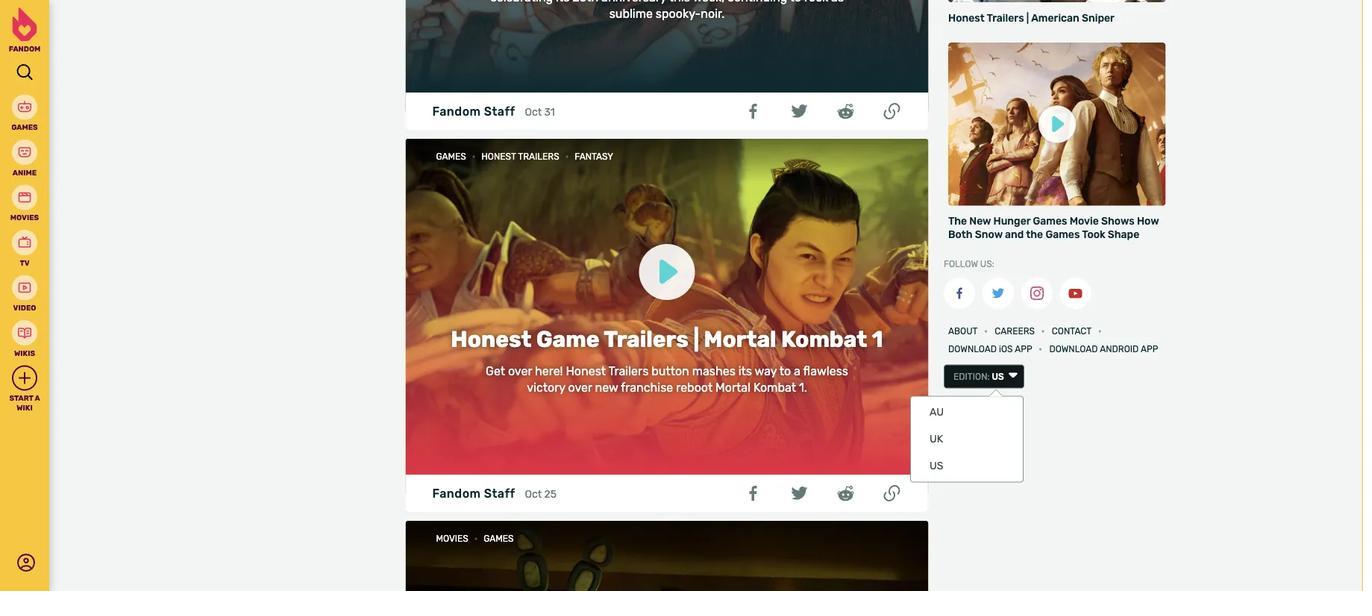 Task type: describe. For each thing, give the bounding box(es) containing it.
us:
[[981, 259, 995, 270]]

start
[[9, 394, 33, 403]]

• for games
[[475, 534, 478, 545]]

staff for oct 25
[[484, 487, 515, 501]]

download android app link
[[1045, 345, 1163, 355]]

sniper
[[1082, 12, 1115, 24]]

fandom staff for oct 31
[[433, 105, 515, 119]]

1
[[872, 326, 884, 353]]

here!
[[535, 365, 563, 379]]

edition: us
[[954, 372, 1005, 382]]

trailers down oct 31
[[518, 152, 560, 162]]

movies • games
[[436, 534, 514, 545]]

anime link
[[0, 140, 49, 177]]

fandom
[[9, 44, 41, 53]]

game
[[537, 326, 600, 353]]

0 vertical spatial kombat
[[782, 326, 868, 353]]

download ios app link
[[944, 345, 1037, 355]]

wikis
[[14, 349, 35, 358]]

and
[[1006, 229, 1024, 241]]

oct 31
[[525, 106, 555, 118]]

contact link
[[1048, 326, 1097, 336]]

download ios app
[[949, 345, 1033, 355]]

31
[[545, 106, 555, 118]]

1 vertical spatial over
[[568, 381, 592, 395]]

honest trailers link
[[478, 152, 566, 162]]

fandom link
[[2, 7, 47, 53]]

fandom staff for oct 25
[[433, 487, 515, 501]]

1 vertical spatial movies link
[[433, 534, 475, 545]]

button
[[652, 365, 690, 379]]

oct for oct 25
[[525, 488, 542, 501]]

a inside the start a wiki
[[35, 394, 40, 403]]

download android app
[[1050, 345, 1159, 355]]

0 horizontal spatial over
[[508, 365, 532, 379]]

careers
[[995, 326, 1035, 336]]

mashes
[[692, 365, 736, 379]]

app for download ios app
[[1015, 345, 1033, 355]]

honest trailers | american sniper link
[[949, 0, 1166, 34]]

get over here! honest trailers button mashes its way to a flawless victory over new franchise reboot mortal kombat 1.
[[486, 365, 849, 395]]

tv
[[20, 258, 30, 267]]

staff for oct 31
[[484, 105, 515, 119]]

uk
[[930, 433, 944, 446]]

video
[[13, 303, 36, 312]]

games link for video link
[[0, 94, 49, 132]]

fandom for oct 25
[[433, 487, 481, 501]]

follow
[[944, 259, 979, 270]]

wiki
[[17, 403, 33, 412]]

oct 25
[[525, 488, 557, 501]]

trailers up the button
[[604, 326, 689, 353]]

honest game trailers | mortal kombat 1
[[451, 326, 884, 353]]

way
[[755, 365, 777, 379]]

mortal inside get over here! honest trailers button mashes its way to a flawless victory over new franchise reboot mortal kombat 1.
[[716, 381, 751, 395]]

movie
[[1070, 215, 1099, 228]]

25
[[545, 488, 557, 501]]

download for download ios app
[[949, 345, 997, 355]]

about
[[949, 326, 978, 336]]

trailers inside get over here! honest trailers button mashes its way to a flawless victory over new franchise reboot mortal kombat 1.
[[609, 365, 649, 379]]



Task type: locate. For each thing, give the bounding box(es) containing it.
0 horizontal spatial a
[[35, 394, 40, 403]]

start a wiki link
[[0, 365, 49, 412]]

its
[[739, 365, 752, 379]]

2 horizontal spatial games link
[[480, 534, 518, 545]]

1 app from the left
[[1015, 345, 1033, 355]]

2 oct from the top
[[525, 488, 542, 501]]

1 horizontal spatial download
[[1050, 345, 1098, 355]]

1 staff from the top
[[484, 105, 515, 119]]

careers link
[[991, 326, 1040, 336]]

2 staff from the top
[[484, 487, 515, 501]]

1.
[[799, 381, 808, 395]]

1 fandom staff from the top
[[433, 105, 515, 119]]

honest
[[949, 12, 985, 24], [482, 152, 516, 162], [451, 326, 532, 353], [566, 365, 606, 379]]

1 horizontal spatial us
[[992, 372, 1005, 382]]

1 vertical spatial kombat
[[754, 381, 797, 395]]

trailers left 'american'
[[987, 12, 1025, 24]]

2 fandom from the top
[[433, 487, 481, 501]]

trailers
[[987, 12, 1025, 24], [518, 152, 560, 162], [604, 326, 689, 353], [609, 365, 649, 379]]

staff left oct 25
[[484, 487, 515, 501]]

download for download android app
[[1050, 345, 1098, 355]]

fandom staff up movies • games at the left bottom of page
[[433, 487, 515, 501]]

0 vertical spatial us
[[992, 372, 1005, 382]]

1 vertical spatial staff
[[484, 487, 515, 501]]

staff
[[484, 105, 515, 119], [484, 487, 515, 501]]

2 app from the left
[[1141, 345, 1159, 355]]

1 vertical spatial fandom staff
[[433, 487, 515, 501]]

us down uk
[[930, 460, 944, 473]]

0 horizontal spatial |
[[694, 326, 700, 353]]

1 vertical spatial a
[[35, 394, 40, 403]]

| inside honest trailers | american sniper link
[[1027, 12, 1030, 24]]

1 horizontal spatial |
[[1027, 12, 1030, 24]]

2 fandom staff from the top
[[433, 487, 515, 501]]

movies for movies • games
[[436, 534, 469, 545]]

fandom staff link for oct 25
[[433, 487, 518, 501]]

| inside honest game trailers | mortal kombat 1 link
[[694, 326, 700, 353]]

1 vertical spatial games link
[[433, 152, 472, 162]]

0 vertical spatial a
[[794, 365, 801, 379]]

oct left the 25
[[525, 488, 542, 501]]

movies for movies
[[10, 213, 39, 222]]

oct left '31'
[[525, 106, 542, 118]]

games link for fantasy link
[[433, 152, 472, 162]]

start a wiki
[[9, 394, 40, 412]]

1 horizontal spatial over
[[568, 381, 592, 395]]

0 horizontal spatial movies
[[10, 213, 39, 222]]

the
[[1027, 229, 1044, 241]]

franchise
[[621, 381, 674, 395]]

a inside get over here! honest trailers button mashes its way to a flawless victory over new franchise reboot mortal kombat 1.
[[794, 365, 801, 379]]

over left new
[[568, 381, 592, 395]]

0 horizontal spatial movies link
[[0, 185, 49, 222]]

new
[[970, 215, 991, 228]]

movies
[[10, 213, 39, 222], [436, 534, 469, 545]]

1 fandom staff link from the top
[[433, 105, 518, 119]]

1 fandom from the top
[[433, 105, 481, 119]]

fandom for oct 31
[[433, 105, 481, 119]]

0 horizontal spatial download
[[949, 345, 997, 355]]

| up mashes
[[694, 326, 700, 353]]

fantasy
[[575, 152, 614, 162]]

tv link
[[0, 230, 49, 268]]

movies link
[[0, 185, 49, 222], [433, 534, 475, 545]]

staff left oct 31
[[484, 105, 515, 119]]

trailers up franchise
[[609, 365, 649, 379]]

over
[[508, 365, 532, 379], [568, 381, 592, 395]]

android
[[1100, 345, 1139, 355]]

0 vertical spatial movies
[[10, 213, 39, 222]]

1 vertical spatial |
[[694, 326, 700, 353]]

fandom staff
[[433, 105, 515, 119], [433, 487, 515, 501]]

edition:
[[954, 372, 990, 382]]

shows
[[1102, 215, 1135, 228]]

us right edition:
[[992, 372, 1005, 382]]

honest game trailers | mortal kombat 1 link
[[433, 324, 902, 355]]

|
[[1027, 12, 1030, 24], [694, 326, 700, 353]]

1 horizontal spatial movies link
[[433, 534, 475, 545]]

0 vertical spatial over
[[508, 365, 532, 379]]

the
[[949, 215, 967, 228]]

hunger
[[994, 215, 1031, 228]]

fandom staff link up movies • games at the left bottom of page
[[433, 487, 518, 501]]

follow us:
[[944, 259, 995, 270]]

| left 'american'
[[1027, 12, 1030, 24]]

0 vertical spatial mortal
[[704, 326, 777, 353]]

0 vertical spatial staff
[[484, 105, 515, 119]]

shape
[[1108, 229, 1140, 241]]

1 vertical spatial mortal
[[716, 381, 751, 395]]

how
[[1138, 215, 1160, 228]]

0 vertical spatial fandom
[[433, 105, 481, 119]]

american
[[1032, 12, 1080, 24]]

fandom
[[433, 105, 481, 119], [433, 487, 481, 501]]

0 vertical spatial movies link
[[0, 185, 49, 222]]

a right the to in the right of the page
[[794, 365, 801, 379]]

oct for oct 31
[[525, 106, 542, 118]]

app right ios at bottom right
[[1015, 345, 1033, 355]]

oct
[[525, 106, 542, 118], [525, 488, 542, 501]]

fandom staff link left oct 31
[[433, 105, 518, 119]]

both
[[949, 229, 973, 241]]

1 horizontal spatial app
[[1141, 345, 1159, 355]]

snow
[[976, 229, 1003, 241]]

honest trailers | american sniper
[[949, 12, 1115, 24]]

flawless
[[804, 365, 849, 379]]

au
[[930, 407, 944, 419]]

anime
[[13, 168, 37, 177]]

kombat down way
[[754, 381, 797, 395]]

the new hunger games movie shows how both snow and the games took shape link
[[949, 43, 1166, 251]]

the new hunger games movie shows how both snow and the games took shape
[[949, 215, 1160, 241]]

mortal up its
[[704, 326, 777, 353]]

a
[[794, 365, 801, 379], [35, 394, 40, 403]]

1 download from the left
[[949, 345, 997, 355]]

•
[[472, 152, 476, 162], [566, 152, 569, 162], [475, 534, 478, 545]]

ios
[[1000, 345, 1013, 355]]

games link
[[0, 94, 49, 132], [433, 152, 472, 162], [480, 534, 518, 545]]

1 horizontal spatial movies
[[436, 534, 469, 545]]

2 download from the left
[[1050, 345, 1098, 355]]

kombat
[[782, 326, 868, 353], [754, 381, 797, 395]]

download down 'contact' link on the bottom
[[1050, 345, 1098, 355]]

kombat inside get over here! honest trailers button mashes its way to a flawless victory over new franchise reboot mortal kombat 1.
[[754, 381, 797, 395]]

reboot
[[676, 381, 713, 395]]

mortal down its
[[716, 381, 751, 395]]

mortal inside honest game trailers | mortal kombat 1 link
[[704, 326, 777, 353]]

download
[[949, 345, 997, 355], [1050, 345, 1098, 355]]

victory
[[527, 381, 566, 395]]

0 horizontal spatial app
[[1015, 345, 1033, 355]]

1 oct from the top
[[525, 106, 542, 118]]

about link
[[944, 326, 983, 336]]

new
[[595, 381, 618, 395]]

2 vertical spatial games link
[[480, 534, 518, 545]]

video link
[[0, 275, 49, 313]]

1 vertical spatial oct
[[525, 488, 542, 501]]

fandom staff link for oct 31
[[433, 105, 518, 119]]

games • honest trailers • fantasy
[[436, 152, 614, 162]]

fandom staff link
[[433, 105, 518, 119], [433, 487, 518, 501]]

0 horizontal spatial us
[[930, 460, 944, 473]]

fandom staff up honest trailers link in the left top of the page
[[433, 105, 515, 119]]

app
[[1015, 345, 1033, 355], [1141, 345, 1159, 355]]

get
[[486, 365, 505, 379]]

1 vertical spatial us
[[930, 460, 944, 473]]

0 vertical spatial oct
[[525, 106, 542, 118]]

games
[[11, 123, 38, 132], [436, 152, 466, 162], [1033, 215, 1068, 228], [1046, 229, 1080, 241], [484, 534, 514, 545]]

0 vertical spatial fandom staff
[[433, 105, 515, 119]]

• for honest
[[472, 152, 476, 162]]

1 horizontal spatial games link
[[433, 152, 472, 162]]

contact
[[1052, 326, 1092, 336]]

1 vertical spatial movies
[[436, 534, 469, 545]]

0 vertical spatial fandom staff link
[[433, 105, 518, 119]]

0 vertical spatial |
[[1027, 12, 1030, 24]]

1 vertical spatial fandom staff link
[[433, 487, 518, 501]]

1 horizontal spatial a
[[794, 365, 801, 379]]

fantasy link
[[571, 152, 617, 162]]

us
[[992, 372, 1005, 382], [930, 460, 944, 473]]

over right get
[[508, 365, 532, 379]]

mortal
[[704, 326, 777, 353], [716, 381, 751, 395]]

download down about link
[[949, 345, 997, 355]]

2 fandom staff link from the top
[[433, 487, 518, 501]]

app right android
[[1141, 345, 1159, 355]]

app for download android app
[[1141, 345, 1159, 355]]

0 horizontal spatial games link
[[0, 94, 49, 132]]

0 vertical spatial games link
[[0, 94, 49, 132]]

to
[[780, 365, 791, 379]]

took
[[1083, 229, 1106, 241]]

kombat up 'flawless'
[[782, 326, 868, 353]]

honest inside get over here! honest trailers button mashes its way to a flawless victory over new franchise reboot mortal kombat 1.
[[566, 365, 606, 379]]

a right start
[[35, 394, 40, 403]]

1 vertical spatial fandom
[[433, 487, 481, 501]]



Task type: vqa. For each thing, say whether or not it's contained in the screenshot.
first APP from right
yes



